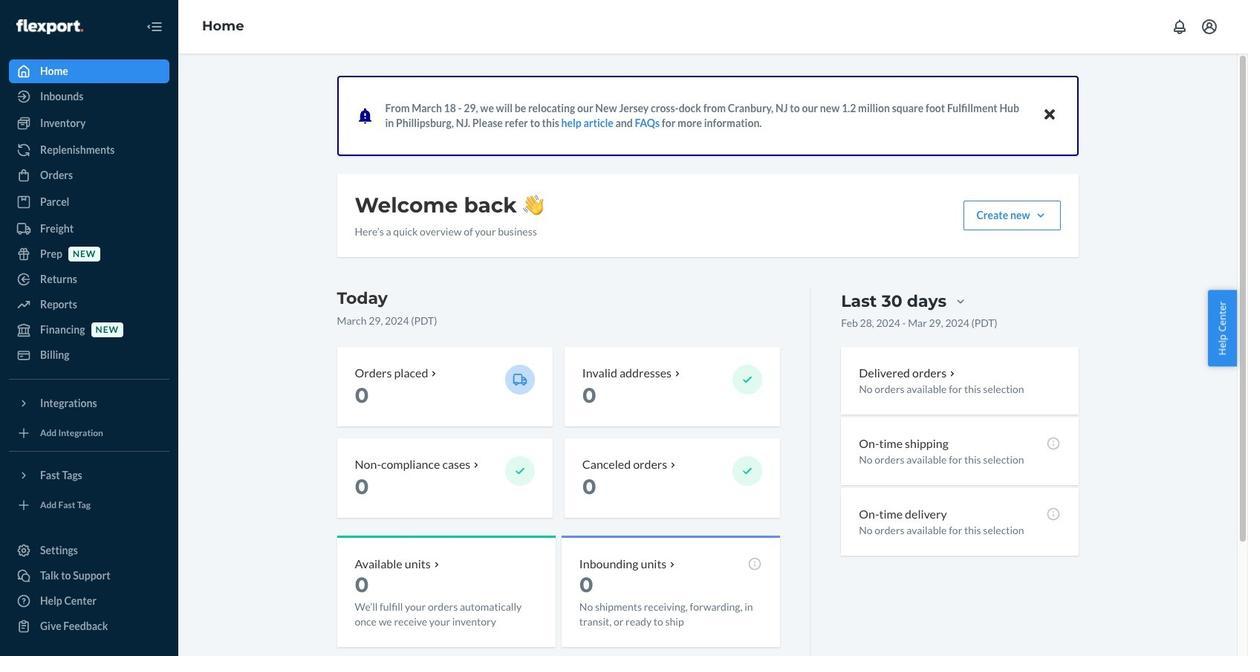 Task type: locate. For each thing, give the bounding box(es) containing it.
hand-wave emoji image
[[523, 195, 544, 216]]

close image
[[1045, 106, 1055, 124]]

open notifications image
[[1171, 18, 1189, 36]]



Task type: vqa. For each thing, say whether or not it's contained in the screenshot.
available
no



Task type: describe. For each thing, give the bounding box(es) containing it.
close navigation image
[[146, 18, 164, 36]]

open account menu image
[[1201, 18, 1219, 36]]

flexport logo image
[[16, 19, 83, 34]]



